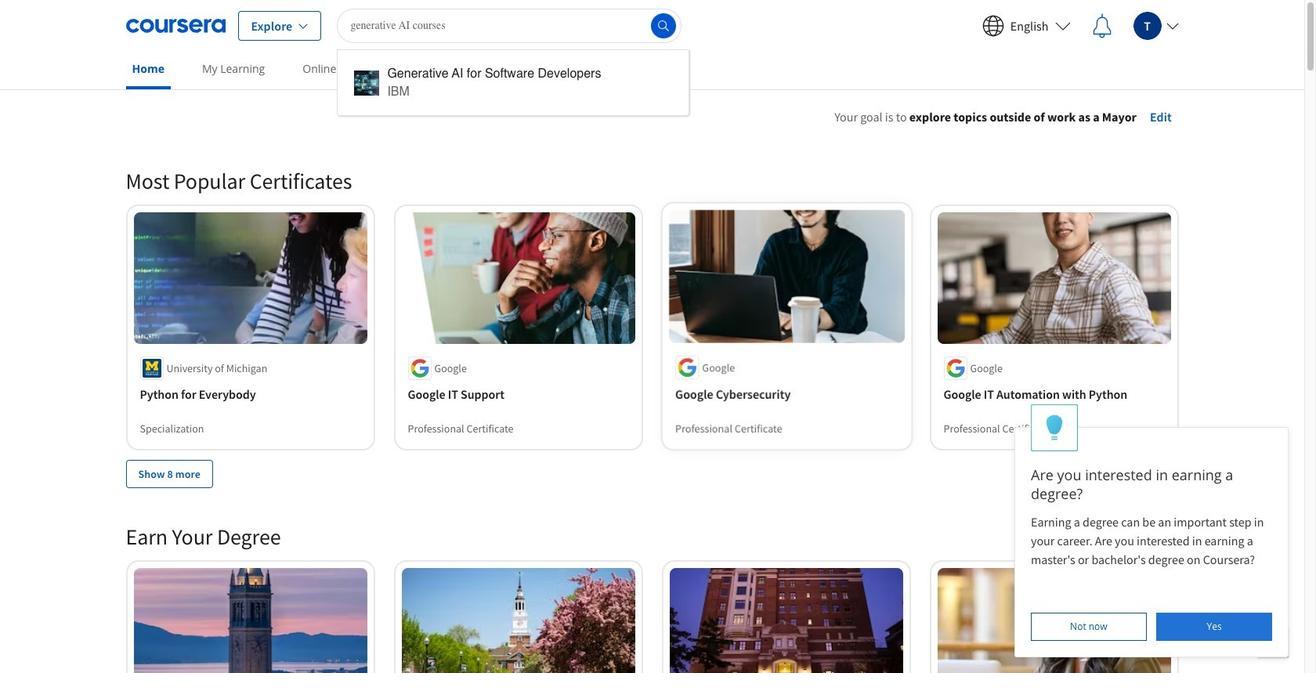 Task type: vqa. For each thing, say whether or not it's contained in the screenshot.
topmost group
no



Task type: describe. For each thing, give the bounding box(es) containing it.
most popular certificates collection element
[[116, 142, 1189, 513]]

coursera image
[[126, 13, 225, 38]]

earn your degree collection element
[[116, 497, 1189, 673]]

suggestion image image
[[355, 71, 380, 96]]

What do you want to learn? text field
[[337, 8, 682, 43]]



Task type: locate. For each thing, give the bounding box(es) containing it.
region
[[745, 129, 1255, 285]]

alice element
[[1015, 404, 1289, 658]]

help center image
[[1264, 633, 1283, 651]]

None search field
[[337, 8, 690, 116]]

lightbulb tip image
[[1047, 414, 1063, 442]]



